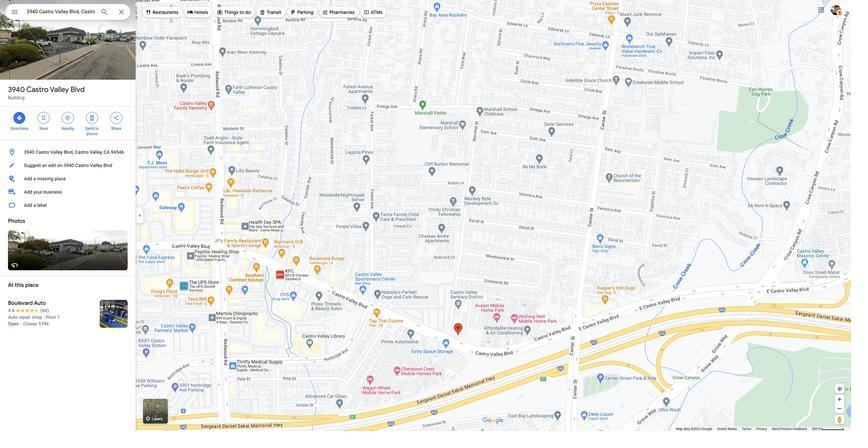 Task type: vqa. For each thing, say whether or not it's contained in the screenshot.


Task type: locate. For each thing, give the bounding box(es) containing it.

[[259, 9, 265, 16]]


[[16, 114, 22, 122]]

map
[[676, 428, 683, 431]]

auto
[[34, 300, 46, 307], [8, 315, 18, 320]]

1 vertical spatial place
[[25, 282, 39, 289]]

 transit
[[259, 9, 281, 16]]

·
[[43, 315, 44, 320]]

0 vertical spatial add
[[24, 176, 32, 182]]

closes
[[23, 322, 37, 327]]

3940 up suggest
[[24, 150, 34, 155]]

add left your
[[24, 190, 32, 195]]

product
[[780, 428, 792, 431]]

add for add your business
[[24, 190, 32, 195]]

2 add from the top
[[24, 190, 32, 195]]

directions
[[10, 126, 28, 131]]

privacy button
[[756, 427, 767, 432]]

to inside  things to do
[[239, 9, 244, 15]]

send up phone
[[85, 126, 94, 131]]


[[11, 7, 19, 17]]

0 horizontal spatial to
[[95, 126, 99, 131]]

1 vertical spatial valley
[[50, 150, 63, 155]]

0 vertical spatial auto
[[34, 300, 46, 307]]

google maps element
[[0, 0, 851, 432]]

add a missing place
[[24, 176, 66, 182]]

1 horizontal spatial to
[[239, 9, 244, 15]]

blvd up 
[[71, 85, 85, 94]]

castro down '3940 castro valley blvd, castro valley, ca 94546' on the top left of the page
[[75, 163, 89, 168]]

3940 right the on
[[64, 163, 74, 168]]

valley up 
[[50, 85, 69, 94]]

1 vertical spatial auto
[[8, 315, 18, 320]]

add left label
[[24, 203, 32, 208]]

a left label
[[33, 203, 36, 208]]

send
[[85, 126, 94, 131], [772, 428, 780, 431]]


[[187, 9, 193, 16]]

zoom in image
[[837, 397, 842, 402]]

place down the on
[[55, 176, 66, 182]]

2 a from the top
[[33, 203, 36, 208]]

do
[[245, 9, 251, 15]]

valley down valley,
[[90, 163, 102, 168]]

footer inside google maps element
[[676, 427, 812, 432]]

3940 up building
[[8, 85, 25, 94]]

suggest
[[24, 163, 41, 168]]

valley for blvd,
[[50, 150, 63, 155]]

at
[[8, 282, 14, 289]]


[[41, 114, 47, 122]]

valley left the blvd,
[[50, 150, 63, 155]]

to
[[239, 9, 244, 15], [95, 126, 99, 131]]

place
[[55, 176, 66, 182], [25, 282, 39, 289]]

1 vertical spatial a
[[33, 203, 36, 208]]

0 vertical spatial valley
[[50, 85, 69, 94]]

footer containing map data ©2023 google
[[676, 427, 812, 432]]

a left missing
[[33, 176, 36, 182]]

0 horizontal spatial blvd
[[71, 85, 85, 94]]

 things to do
[[217, 9, 251, 16]]

send left product
[[772, 428, 780, 431]]

0 vertical spatial blvd
[[71, 85, 85, 94]]

4.4 stars 64 reviews image
[[8, 308, 49, 314]]

to up phone
[[95, 126, 99, 131]]

0 vertical spatial place
[[55, 176, 66, 182]]

1 horizontal spatial send
[[772, 428, 780, 431]]

castro up 
[[26, 85, 48, 94]]

add
[[24, 176, 32, 182], [24, 190, 32, 195], [24, 203, 32, 208]]

to left "do"
[[239, 9, 244, 15]]

 search field
[[5, 4, 130, 21]]

1 horizontal spatial blvd
[[103, 163, 112, 168]]

0 vertical spatial send
[[85, 126, 94, 131]]

1 horizontal spatial place
[[55, 176, 66, 182]]

3940
[[8, 85, 25, 94], [24, 150, 34, 155], [64, 163, 74, 168]]

show street view coverage image
[[835, 415, 845, 425]]

label
[[37, 203, 47, 208]]

blvd down "ca"
[[103, 163, 112, 168]]

3940 castro valley blvd, castro valley, ca 94546 button
[[0, 146, 136, 159]]

None field
[[27, 8, 95, 16]]

floor
[[46, 315, 56, 320]]

send inside send to phone
[[85, 126, 94, 131]]

blvd inside 3940 castro valley blvd building
[[71, 85, 85, 94]]

none field inside 3940 castro valley blvd, castro valley, ca 94546 field
[[27, 8, 95, 16]]

footer
[[676, 427, 812, 432]]

add down suggest
[[24, 176, 32, 182]]

1 vertical spatial send
[[772, 428, 780, 431]]

send inside button
[[772, 428, 780, 431]]

send product feedback
[[772, 428, 807, 431]]

1 vertical spatial blvd
[[103, 163, 112, 168]]

3 add from the top
[[24, 203, 32, 208]]

repair
[[19, 315, 31, 320]]

blvd,
[[64, 150, 74, 155]]

boulevard auto
[[8, 300, 46, 307]]

add your business link
[[0, 186, 136, 199]]

auto up (64)
[[34, 300, 46, 307]]

1 vertical spatial add
[[24, 190, 32, 195]]

(64)
[[40, 308, 49, 314]]

0 horizontal spatial auto
[[8, 315, 18, 320]]

auto up open
[[8, 315, 18, 320]]


[[113, 114, 119, 122]]

ca
[[104, 150, 110, 155]]

blvd
[[71, 85, 85, 94], [103, 163, 112, 168]]

1 vertical spatial to
[[95, 126, 99, 131]]

0 vertical spatial to
[[239, 9, 244, 15]]

map data ©2023 google
[[676, 428, 712, 431]]

valley
[[50, 85, 69, 94], [50, 150, 63, 155], [90, 163, 102, 168]]

3940 inside 3940 castro valley blvd building
[[8, 85, 25, 94]]

business
[[43, 190, 62, 195]]

add a label
[[24, 203, 47, 208]]

 atms
[[363, 9, 383, 16]]

valley inside 3940 castro valley blvd building
[[50, 85, 69, 94]]

united states
[[717, 428, 737, 431]]

open
[[8, 322, 19, 327]]

1 a from the top
[[33, 176, 36, 182]]

shop
[[32, 315, 42, 320]]

1 vertical spatial 3940
[[24, 150, 34, 155]]

missing
[[37, 176, 53, 182]]

send for send to phone
[[85, 126, 94, 131]]

2 vertical spatial add
[[24, 203, 32, 208]]

1 add from the top
[[24, 176, 32, 182]]

0 horizontal spatial place
[[25, 282, 39, 289]]

add for add a label
[[24, 203, 32, 208]]

castro up an
[[36, 150, 49, 155]]


[[290, 9, 296, 16]]

terms
[[742, 428, 751, 431]]

place right this
[[25, 282, 39, 289]]

0 vertical spatial 3940
[[8, 85, 25, 94]]

0 vertical spatial a
[[33, 176, 36, 182]]


[[65, 114, 71, 122]]

edit
[[48, 163, 56, 168]]

3940 castro valley blvd, castro valley, ca 94546
[[24, 150, 124, 155]]

0 horizontal spatial send
[[85, 126, 94, 131]]

atms
[[371, 9, 383, 15]]

 button
[[5, 4, 24, 21]]

castro
[[26, 85, 48, 94], [36, 150, 49, 155], [75, 150, 88, 155], [75, 163, 89, 168]]

your
[[33, 190, 42, 195]]



Task type: describe. For each thing, give the bounding box(es) containing it.
google
[[702, 428, 712, 431]]

hotels
[[194, 9, 208, 15]]

pharmacies
[[329, 9, 355, 15]]

boulevard
[[8, 300, 33, 307]]

share
[[111, 126, 121, 131]]

terms button
[[742, 427, 751, 432]]

photos
[[8, 218, 25, 225]]

castro right the blvd,
[[75, 150, 88, 155]]

 restaurants
[[145, 9, 178, 16]]

3940 Castro Valley Blvd, Castro Valley, CA 94546 field
[[5, 4, 130, 20]]

a for missing
[[33, 176, 36, 182]]


[[89, 114, 95, 122]]

save
[[39, 126, 48, 131]]

privacy
[[756, 428, 767, 431]]

3940 castro valley blvd building
[[8, 85, 85, 100]]

castro inside 3940 castro valley blvd building
[[26, 85, 48, 94]]


[[145, 9, 151, 16]]


[[322, 9, 328, 16]]

⋅
[[20, 322, 22, 327]]

©2023
[[691, 428, 701, 431]]

transit
[[267, 9, 281, 15]]

ft
[[819, 428, 821, 431]]

on
[[57, 163, 62, 168]]

phone
[[87, 132, 98, 136]]

94546
[[111, 150, 124, 155]]

blvd inside button
[[103, 163, 112, 168]]

to inside send to phone
[[95, 126, 99, 131]]

add for add a missing place
[[24, 176, 32, 182]]

feedback
[[793, 428, 807, 431]]

auto repair shop · floor 1 open ⋅ closes 5 pm
[[8, 315, 60, 327]]

auto inside auto repair shop · floor 1 open ⋅ closes 5 pm
[[8, 315, 18, 320]]

united states button
[[717, 427, 737, 432]]

4.4
[[8, 308, 14, 314]]

states
[[728, 428, 737, 431]]

2 vertical spatial valley
[[90, 163, 102, 168]]

show your location image
[[837, 386, 843, 392]]

1
[[57, 315, 60, 320]]

this
[[15, 282, 24, 289]]

3940 for blvd,
[[24, 150, 34, 155]]

send to phone
[[85, 126, 99, 136]]

200
[[812, 428, 818, 431]]

send for send product feedback
[[772, 428, 780, 431]]

collapse side panel image
[[136, 212, 143, 219]]

200 ft
[[812, 428, 821, 431]]

actions for 3940 castro valley blvd region
[[0, 107, 136, 140]]

suggest an edit on 3940 castro valley blvd
[[24, 163, 112, 168]]

 parking
[[290, 9, 314, 16]]

 hotels
[[187, 9, 208, 16]]

place inside button
[[55, 176, 66, 182]]

united
[[717, 428, 727, 431]]

a for label
[[33, 203, 36, 208]]

parking
[[297, 9, 314, 15]]

3940 for blvd
[[8, 85, 25, 94]]

building
[[8, 95, 25, 100]]

layers
[[152, 417, 163, 422]]

add your business
[[24, 190, 62, 195]]

send product feedback button
[[772, 427, 807, 432]]

5 pm
[[38, 322, 49, 327]]

nearby
[[62, 126, 74, 131]]

1 horizontal spatial auto
[[34, 300, 46, 307]]

restaurants
[[153, 9, 178, 15]]


[[217, 9, 223, 16]]

at this place
[[8, 282, 39, 289]]

add a missing place button
[[0, 172, 136, 186]]

add a label button
[[0, 199, 136, 212]]

valley,
[[90, 150, 103, 155]]

zoom out image
[[837, 407, 842, 412]]

valley for blvd
[[50, 85, 69, 94]]

an
[[42, 163, 47, 168]]

3940 castro valley blvd main content
[[0, 0, 136, 432]]

suggest an edit on 3940 castro valley blvd button
[[0, 159, 136, 172]]

things
[[224, 9, 238, 15]]

200 ft button
[[812, 428, 844, 431]]

2 vertical spatial 3940
[[64, 163, 74, 168]]

data
[[683, 428, 690, 431]]


[[363, 9, 369, 16]]

 pharmacies
[[322, 9, 355, 16]]



